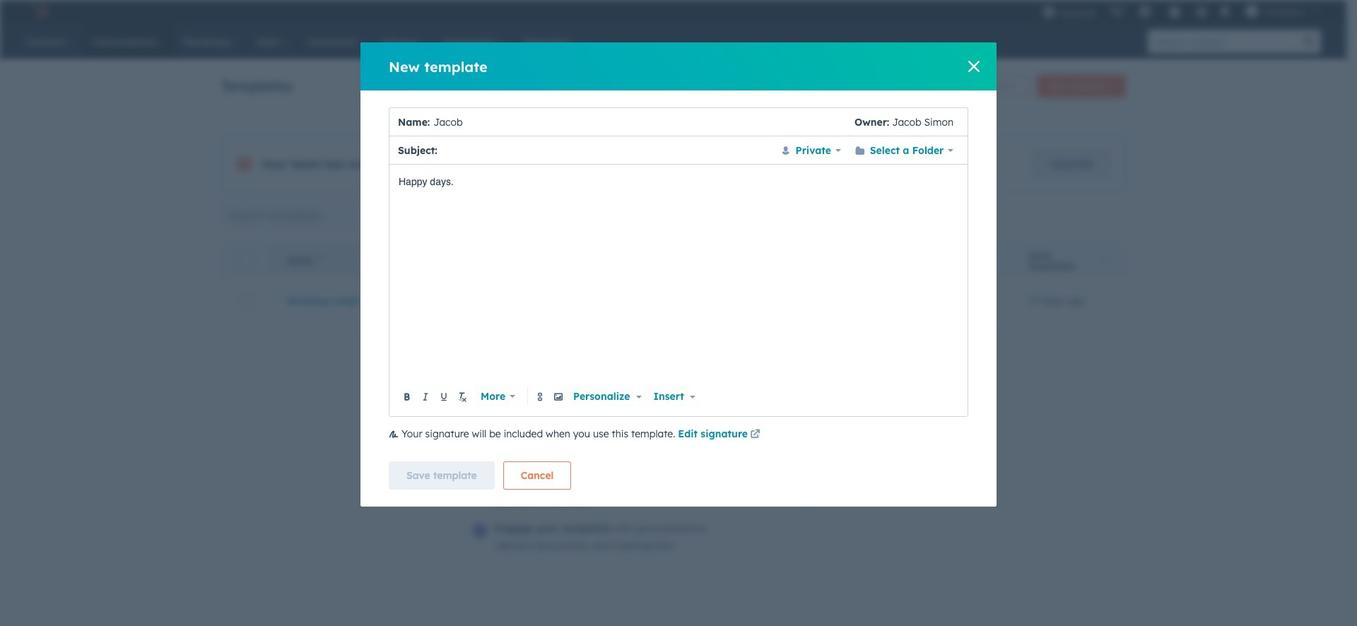 Task type: vqa. For each thing, say whether or not it's contained in the screenshot.
DIALOG
yes



Task type: locate. For each thing, give the bounding box(es) containing it.
dialog
[[361, 42, 997, 507]]

menu
[[1035, 0, 1330, 23]]

marketplaces image
[[1139, 6, 1151, 19]]

close image
[[968, 61, 980, 72]]

jacob simon image
[[1245, 5, 1258, 18]]

press to sort. element
[[1103, 255, 1108, 267]]

None text field
[[399, 173, 959, 385]]

banner
[[221, 71, 1126, 98]]

link opens in a new window image
[[750, 427, 760, 444]]

None text field
[[430, 108, 855, 136], [441, 142, 771, 159], [430, 108, 855, 136], [441, 142, 771, 159]]

Search search field
[[221, 201, 393, 230]]



Task type: describe. For each thing, give the bounding box(es) containing it.
link opens in a new window image
[[750, 430, 760, 440]]

ascending sort. press to sort descending. image
[[317, 255, 323, 265]]

Search HubSpot search field
[[1148, 30, 1297, 54]]

press to sort. image
[[1103, 255, 1108, 265]]

ascending sort. press to sort descending. element
[[317, 255, 323, 267]]



